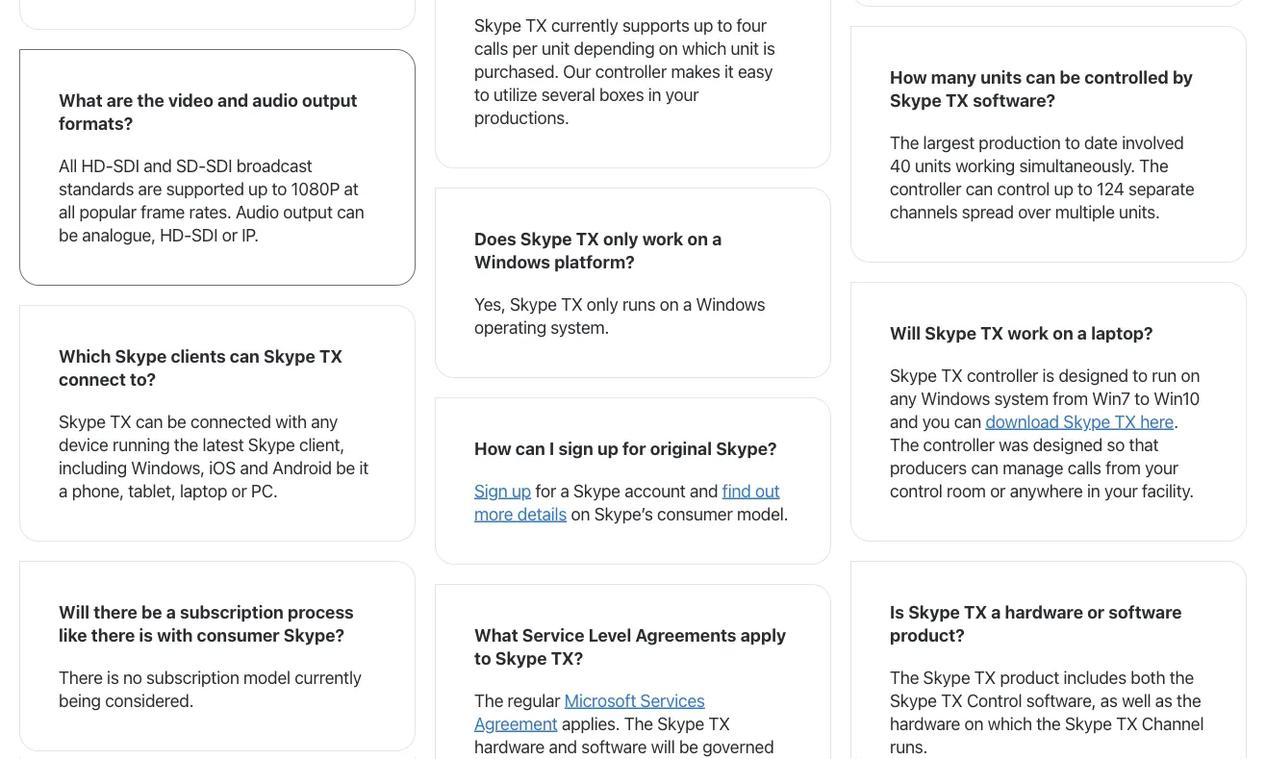 Task type: locate. For each thing, give the bounding box(es) containing it.
1 horizontal spatial with
[[275, 411, 307, 432]]

in
[[648, 84, 661, 105], [1087, 481, 1100, 501]]

units inside the largest production to date involved 40 units working simultaneously. the controller can control up to 124 separate channels spread over multiple units.
[[915, 155, 951, 176]]

.
[[1174, 411, 1178, 432]]

1 horizontal spatial what
[[474, 625, 518, 646]]

1 horizontal spatial software
[[1109, 602, 1182, 623]]

only inside yes, skype tx only runs on a windows operating system.
[[587, 294, 618, 315]]

0 vertical spatial will
[[890, 323, 921, 344]]

0 horizontal spatial for
[[535, 481, 556, 501]]

well
[[1122, 690, 1151, 711]]

so
[[1107, 434, 1125, 455]]

are up the frame
[[138, 178, 162, 199]]

connected
[[191, 411, 271, 432]]

control down the "producers"
[[890, 481, 943, 501]]

calls left per
[[474, 38, 508, 59]]

up down simultaneously.
[[1054, 178, 1074, 199]]

android
[[273, 458, 332, 478]]

tx down agreements
[[709, 713, 730, 734]]

being
[[59, 690, 101, 711]]

1 as from the left
[[1101, 690, 1118, 711]]

and inside the 'applies. the skype tx hardware and software will be governe'
[[549, 737, 577, 757]]

0 vertical spatial are
[[107, 90, 133, 111]]

to left four
[[717, 15, 732, 36]]

utilize
[[494, 84, 537, 105]]

in inside skype tx currently supports up to four calls per unit depending on which unit is purchased. our controller makes it easy to utilize several boxes in your productions.
[[648, 84, 661, 105]]

1 horizontal spatial will
[[890, 323, 921, 344]]

in right the anywhere
[[1087, 481, 1100, 501]]

1 vertical spatial consumer
[[197, 625, 280, 646]]

1 horizontal spatial in
[[1087, 481, 1100, 501]]

0 vertical spatial any
[[890, 388, 917, 409]]

the right the both
[[1170, 667, 1194, 688]]

0 horizontal spatial which
[[682, 38, 727, 59]]

tx inside is skype tx a hardware or software product?
[[964, 602, 987, 623]]

1 vertical spatial what
[[474, 625, 518, 646]]

0 horizontal spatial what
[[59, 90, 103, 111]]

currently right model
[[295, 667, 362, 688]]

can down working
[[966, 178, 993, 199]]

0 horizontal spatial consumer
[[197, 625, 280, 646]]

separate
[[1129, 178, 1195, 199]]

windows inside yes, skype tx only runs on a windows operating system.
[[696, 294, 765, 315]]

can up room
[[971, 458, 999, 478]]

tx inside how many units can be controlled by skype tx software?
[[946, 90, 969, 111]]

controller down "you"
[[923, 434, 995, 455]]

software inside the 'applies. the skype tx hardware and software will be governe'
[[581, 737, 647, 757]]

for
[[623, 438, 646, 459], [535, 481, 556, 501]]

consumer down account
[[657, 504, 733, 524]]

it
[[725, 61, 734, 82], [359, 458, 369, 478]]

0 horizontal spatial units
[[915, 155, 951, 176]]

is up system
[[1043, 365, 1055, 386]]

boxes
[[599, 84, 644, 105]]

control inside . the controller was designed so that producers can manage calls from your control room or anywhere in your facility.
[[890, 481, 943, 501]]

designed up win7
[[1059, 365, 1129, 386]]

can right clients
[[230, 346, 260, 367]]

from down so
[[1106, 458, 1141, 478]]

find out more details link
[[474, 481, 780, 524]]

1 vertical spatial skype?
[[284, 625, 345, 646]]

here
[[1140, 411, 1174, 432]]

windows inside skype tx controller is designed to run on any windows system from win7 to win10 and you can
[[921, 388, 990, 409]]

from inside . the controller was designed so that producers can manage calls from your control room or anywhere in your facility.
[[1106, 458, 1141, 478]]

and inside skype tx can be connected with any device running the latest skype client, including windows, ios and android be it a phone, tablet, laptop or pc.
[[240, 458, 268, 478]]

what are the video and audio output formats?
[[59, 90, 357, 134]]

1 vertical spatial with
[[157, 625, 193, 646]]

skype? inside will there be a subscription process like there is with consumer skype?
[[284, 625, 345, 646]]

1 vertical spatial how
[[474, 438, 512, 459]]

how inside how many units can be controlled by skype tx software?
[[890, 67, 927, 88]]

0 horizontal spatial will
[[59, 602, 90, 623]]

software?
[[973, 90, 1056, 111]]

calls
[[474, 38, 508, 59], [1068, 458, 1102, 478]]

consumer inside will there be a subscription process like there is with consumer skype?
[[197, 625, 280, 646]]

how left many
[[890, 67, 927, 88]]

1 vertical spatial only
[[587, 294, 618, 315]]

0 vertical spatial from
[[1053, 388, 1088, 409]]

over
[[1018, 202, 1051, 222]]

subscription up considered.
[[146, 667, 239, 688]]

1 horizontal spatial your
[[1105, 481, 1138, 501]]

the left video
[[137, 90, 164, 111]]

sdi up the supported
[[206, 155, 232, 176]]

windows
[[474, 252, 550, 272], [696, 294, 765, 315], [921, 388, 990, 409]]

i
[[549, 438, 554, 459]]

0 horizontal spatial currently
[[295, 667, 362, 688]]

a inside yes, skype tx only runs on a windows operating system.
[[683, 294, 692, 315]]

tx up "you"
[[941, 365, 963, 386]]

controller up boxes
[[595, 61, 667, 82]]

units
[[981, 67, 1022, 88], [915, 155, 951, 176]]

the down involved
[[1140, 155, 1169, 176]]

a
[[712, 229, 722, 249], [683, 294, 692, 315], [1078, 323, 1087, 344], [59, 481, 68, 501], [560, 481, 569, 501], [166, 602, 176, 623], [991, 602, 1001, 623]]

0 vertical spatial hd-
[[81, 155, 113, 176]]

1 vertical spatial for
[[535, 481, 556, 501]]

1 vertical spatial windows
[[696, 294, 765, 315]]

0 vertical spatial work
[[642, 229, 684, 249]]

what service level agreements apply to skype tx?
[[474, 625, 786, 669]]

0 vertical spatial how
[[890, 67, 927, 88]]

0 horizontal spatial as
[[1101, 690, 1118, 711]]

124
[[1097, 178, 1124, 199]]

designed inside skype tx controller is designed to run on any windows system from win7 to win10 and you can
[[1059, 365, 1129, 386]]

or
[[222, 225, 237, 245], [990, 481, 1006, 501], [231, 481, 247, 501], [1087, 602, 1105, 623]]

tx up platform?
[[576, 229, 599, 249]]

be down the all
[[59, 225, 78, 245]]

or inside . the controller was designed so that producers can manage calls from your control room or anywhere in your facility.
[[990, 481, 1006, 501]]

to down broadcast
[[272, 178, 287, 199]]

unit
[[542, 38, 570, 59], [731, 38, 759, 59]]

sign
[[558, 438, 593, 459]]

0 horizontal spatial any
[[311, 411, 338, 432]]

spread
[[962, 202, 1014, 222]]

0 horizontal spatial unit
[[542, 38, 570, 59]]

0 vertical spatial units
[[981, 67, 1022, 88]]

as down includes
[[1101, 690, 1118, 711]]

on inside yes, skype tx only runs on a windows operating system.
[[660, 294, 679, 315]]

process
[[288, 602, 354, 623]]

up inside the largest production to date involved 40 units working simultaneously. the controller can control up to 124 separate channels spread over multiple units.
[[1054, 178, 1074, 199]]

1 horizontal spatial hd-
[[160, 225, 191, 245]]

yes, skype tx only runs on a windows operating system.
[[474, 294, 765, 338]]

tx
[[526, 15, 547, 36], [946, 90, 969, 111], [576, 229, 599, 249], [561, 294, 583, 315], [981, 323, 1004, 344], [319, 346, 343, 367], [941, 365, 963, 386], [1115, 411, 1136, 432], [110, 411, 131, 432], [964, 602, 987, 623], [975, 667, 996, 688], [941, 690, 963, 711], [1116, 713, 1138, 734], [709, 713, 730, 734]]

to
[[717, 15, 732, 36], [474, 84, 489, 105], [1065, 132, 1080, 153], [1078, 178, 1093, 199], [272, 178, 287, 199], [1133, 365, 1148, 386], [1135, 388, 1150, 409], [474, 648, 491, 669]]

many
[[931, 67, 977, 88]]

hardware up runs.
[[890, 713, 960, 734]]

output right audio
[[302, 90, 357, 111]]

includes
[[1064, 667, 1127, 688]]

analogue,
[[82, 225, 156, 245]]

are inside what are the video and audio output formats?
[[107, 90, 133, 111]]

0 horizontal spatial skype?
[[284, 625, 345, 646]]

be down client,
[[336, 458, 355, 478]]

with up client,
[[275, 411, 307, 432]]

the up 40
[[890, 132, 919, 153]]

1 horizontal spatial are
[[138, 178, 162, 199]]

0 vertical spatial software
[[1109, 602, 1182, 623]]

which up makes
[[682, 38, 727, 59]]

1 vertical spatial any
[[311, 411, 338, 432]]

on inside does skype tx only work on a windows platform?
[[688, 229, 708, 249]]

1 vertical spatial calls
[[1068, 458, 1102, 478]]

software up the both
[[1109, 602, 1182, 623]]

0 horizontal spatial windows
[[474, 252, 550, 272]]

it inside skype tx currently supports up to four calls per unit depending on which unit is purchased. our controller makes it easy to utilize several boxes in your productions.
[[725, 61, 734, 82]]

does skype tx only work on a windows platform? element
[[435, 188, 831, 379]]

1 horizontal spatial currently
[[551, 15, 618, 36]]

hardware up product
[[1005, 602, 1083, 623]]

hd-
[[81, 155, 113, 176], [160, 225, 191, 245]]

purchased.
[[474, 61, 559, 82]]

1 vertical spatial output
[[283, 202, 333, 222]]

and up pc.
[[240, 458, 268, 478]]

designed for system
[[1059, 365, 1129, 386]]

calls inside skype tx currently supports up to four calls per unit depending on which unit is purchased. our controller makes it easy to utilize several boxes in your productions.
[[474, 38, 508, 59]]

can inside the largest production to date involved 40 units working simultaneously. the controller can control up to 124 separate channels spread over multiple units.
[[966, 178, 993, 199]]

0 vertical spatial there
[[94, 602, 137, 623]]

1 vertical spatial in
[[1087, 481, 1100, 501]]

0 vertical spatial for
[[623, 438, 646, 459]]

software for and
[[581, 737, 647, 757]]

1 vertical spatial control
[[890, 481, 943, 501]]

model
[[244, 667, 290, 688]]

2 horizontal spatial hardware
[[1005, 602, 1083, 623]]

0 horizontal spatial work
[[642, 229, 684, 249]]

2 vertical spatial your
[[1105, 481, 1138, 501]]

2 unit from the left
[[731, 38, 759, 59]]

your down makes
[[666, 84, 699, 105]]

skype tx can be connected with any device running the latest skype client, including windows, ios and android be it a phone, tablet, laptop or pc.
[[59, 411, 369, 501]]

any inside skype tx controller is designed to run on any windows system from win7 to win10 and you can
[[890, 388, 917, 409]]

currently inside skype tx currently supports up to four calls per unit depending on which unit is purchased. our controller makes it easy to utilize several boxes in your productions.
[[551, 15, 618, 36]]

how for how can i sign up for original skype?
[[474, 438, 512, 459]]

video
[[168, 90, 213, 111]]

and down applies.
[[549, 737, 577, 757]]

skype inside skype tx controller is designed to run on any windows system from win7 to win10 and you can
[[890, 365, 937, 386]]

controller inside . the controller was designed so that producers can manage calls from your control room or anywhere in your facility.
[[923, 434, 995, 455]]

1 horizontal spatial from
[[1106, 458, 1141, 478]]

0 horizontal spatial how
[[474, 438, 512, 459]]

the up will on the bottom right of page
[[624, 713, 653, 734]]

0 horizontal spatial from
[[1053, 388, 1088, 409]]

work inside does skype tx only work on a windows platform?
[[642, 229, 684, 249]]

only inside does skype tx only work on a windows platform?
[[603, 229, 638, 249]]

the up channel at the right
[[1177, 690, 1201, 711]]

can left i
[[516, 438, 545, 459]]

formats?
[[59, 113, 133, 134]]

and left sd-
[[144, 155, 172, 176]]

will
[[890, 323, 921, 344], [59, 602, 90, 623]]

0 horizontal spatial your
[[666, 84, 699, 105]]

sdi up standards
[[113, 155, 139, 176]]

what for what service level agreements apply to skype tx?
[[474, 625, 518, 646]]

or left pc.
[[231, 481, 247, 501]]

be inside will there be a subscription process like there is with consumer skype?
[[141, 602, 162, 623]]

standards
[[59, 178, 134, 199]]

from for calls
[[1106, 458, 1141, 478]]

1 horizontal spatial calls
[[1068, 458, 1102, 478]]

will skype tx work on a laptop? element
[[851, 282, 1247, 542]]

be inside all hd-sdi and sd-sdi broadcast standards are supported up to 1080p at all popular frame rates. audio output can be analogue, hd-sdi or ip.
[[59, 225, 78, 245]]

1 horizontal spatial hardware
[[890, 713, 960, 734]]

0 vertical spatial output
[[302, 90, 357, 111]]

0 horizontal spatial it
[[359, 458, 369, 478]]

controller inside skype tx currently supports up to four calls per unit depending on which unit is purchased. our controller makes it easy to utilize several boxes in your productions.
[[595, 61, 667, 82]]

1 vertical spatial software
[[581, 737, 647, 757]]

microsoft
[[565, 690, 636, 711]]

0 vertical spatial in
[[648, 84, 661, 105]]

software inside is skype tx a hardware or software product?
[[1109, 602, 1182, 623]]

1 horizontal spatial control
[[997, 178, 1050, 199]]

how can i sign up for original skype?
[[474, 438, 777, 459]]

there right like
[[91, 625, 135, 646]]

it for be
[[359, 458, 369, 478]]

a inside will there be a subscription process like there is with consumer skype?
[[166, 602, 176, 623]]

will skype tx work on a laptop?
[[890, 323, 1153, 344]]

0 horizontal spatial are
[[107, 90, 133, 111]]

subscription inside there is no subscription model currently being considered.
[[146, 667, 239, 688]]

1 horizontal spatial for
[[623, 438, 646, 459]]

1 vertical spatial units
[[915, 155, 951, 176]]

windows,
[[131, 458, 205, 478]]

0 vertical spatial consumer
[[657, 504, 733, 524]]

0 vertical spatial only
[[603, 229, 638, 249]]

which down control
[[988, 713, 1032, 734]]

designed for calls
[[1033, 434, 1103, 455]]

up up makes
[[694, 15, 713, 36]]

the inside what are the video and audio output formats?
[[137, 90, 164, 111]]

rates.
[[189, 202, 231, 222]]

be left controlled in the right of the page
[[1060, 67, 1081, 88]]

units up the software?
[[981, 67, 1022, 88]]

windows down does
[[474, 252, 550, 272]]

windows inside does skype tx only work on a windows platform?
[[474, 252, 550, 272]]

windows right "runs"
[[696, 294, 765, 315]]

2 horizontal spatial windows
[[921, 388, 990, 409]]

2 vertical spatial hardware
[[474, 737, 545, 757]]

output inside all hd-sdi and sd-sdi broadcast standards are supported up to 1080p at all popular frame rates. audio output can be analogue, hd-sdi or ip.
[[283, 202, 333, 222]]

1 horizontal spatial work
[[1008, 323, 1049, 344]]

does
[[474, 229, 516, 249]]

0 vertical spatial designed
[[1059, 365, 1129, 386]]

designed down download skype tx here link
[[1033, 434, 1103, 455]]

0 horizontal spatial with
[[157, 625, 193, 646]]

sdi down "rates."
[[191, 225, 218, 245]]

anywhere
[[1010, 481, 1083, 501]]

from inside skype tx controller is designed to run on any windows system from win7 to win10 and you can
[[1053, 388, 1088, 409]]

control inside the largest production to date involved 40 units working simultaneously. the controller can control up to 124 separate channels spread over multiple units.
[[997, 178, 1050, 199]]

1 horizontal spatial any
[[890, 388, 917, 409]]

1 vertical spatial subscription
[[146, 667, 239, 688]]

or up includes
[[1087, 602, 1105, 623]]

and
[[217, 90, 248, 111], [144, 155, 172, 176], [890, 411, 918, 432], [240, 458, 268, 478], [690, 481, 718, 501], [549, 737, 577, 757]]

hardware inside is skype tx a hardware or software product?
[[1005, 602, 1083, 623]]

tx up product?
[[964, 602, 987, 623]]

1 vertical spatial work
[[1008, 323, 1049, 344]]

what up formats?
[[59, 90, 103, 111]]

controller up system
[[967, 365, 1038, 386]]

software down applies.
[[581, 737, 647, 757]]

supported
[[166, 178, 244, 199]]

0 horizontal spatial calls
[[474, 38, 508, 59]]

will inside will there be a subscription process like there is with consumer skype?
[[59, 602, 90, 623]]

four
[[737, 15, 767, 36]]

1080p
[[291, 178, 340, 199]]

skype inside skype tx currently supports up to four calls per unit depending on which unit is purchased. our controller makes it easy to utilize several boxes in your productions.
[[474, 15, 521, 36]]

to left run
[[1133, 365, 1148, 386]]

your down so
[[1105, 481, 1138, 501]]

including
[[59, 458, 127, 478]]

1 horizontal spatial unit
[[731, 38, 759, 59]]

are up formats?
[[107, 90, 133, 111]]

consumer
[[657, 504, 733, 524], [197, 625, 280, 646]]

1 vertical spatial it
[[359, 458, 369, 478]]

only up platform?
[[603, 229, 638, 249]]

1 horizontal spatial which
[[988, 713, 1032, 734]]

skype? up the find
[[716, 438, 777, 459]]

only
[[603, 229, 638, 249], [587, 294, 618, 315]]

skype inside is skype tx a hardware or software product?
[[908, 602, 960, 623]]

1 horizontal spatial it
[[725, 61, 734, 82]]

units down the largest
[[915, 155, 951, 176]]

1 vertical spatial currently
[[295, 667, 362, 688]]

2 vertical spatial windows
[[921, 388, 990, 409]]

a inside does skype tx only work on a windows platform?
[[712, 229, 722, 249]]

how up sign in the left of the page
[[474, 438, 512, 459]]

what
[[59, 90, 103, 111], [474, 625, 518, 646]]

control up over
[[997, 178, 1050, 199]]

0 vertical spatial hardware
[[1005, 602, 1083, 623]]

tx up client,
[[319, 346, 343, 367]]

are
[[107, 90, 133, 111], [138, 178, 162, 199]]

0 vertical spatial what
[[59, 90, 103, 111]]

0 vertical spatial it
[[725, 61, 734, 82]]

0 horizontal spatial software
[[581, 737, 647, 757]]

can up running
[[136, 411, 163, 432]]

subscription
[[180, 602, 284, 623], [146, 667, 239, 688]]

hardware down agreement
[[474, 737, 545, 757]]

applies. the skype tx hardware and software will be governe
[[474, 713, 774, 759]]

is left the no at the left bottom
[[107, 667, 119, 688]]

output down 1080p
[[283, 202, 333, 222]]

controller up channels
[[890, 178, 962, 199]]

0 vertical spatial with
[[275, 411, 307, 432]]

hardware for tx
[[474, 737, 545, 757]]

0 vertical spatial your
[[666, 84, 699, 105]]

system.
[[551, 317, 609, 338]]

up up audio
[[248, 178, 268, 199]]

1 vertical spatial are
[[138, 178, 162, 199]]

with up there is no subscription model currently being considered. on the bottom
[[157, 625, 193, 646]]

in right boxes
[[648, 84, 661, 105]]

your
[[666, 84, 699, 105], [1145, 458, 1179, 478], [1105, 481, 1138, 501]]

how for how many units can be controlled by skype tx software?
[[890, 67, 927, 88]]

tx up per
[[526, 15, 547, 36]]

to up the regular
[[474, 648, 491, 669]]

and right video
[[217, 90, 248, 111]]

can down at
[[337, 202, 364, 222]]

there up the no at the left bottom
[[94, 602, 137, 623]]

units.
[[1119, 202, 1160, 222]]

it inside skype tx can be connected with any device running the latest skype client, including windows, ios and android be it a phone, tablet, laptop or pc.
[[359, 458, 369, 478]]

windows up "you"
[[921, 388, 990, 409]]

1 vertical spatial hardware
[[890, 713, 960, 734]]

1 vertical spatial from
[[1106, 458, 1141, 478]]

as up channel at the right
[[1155, 690, 1173, 711]]

1 vertical spatial hd-
[[160, 225, 191, 245]]

0 vertical spatial windows
[[474, 252, 550, 272]]

currently up depending
[[551, 15, 618, 36]]

0 horizontal spatial control
[[890, 481, 943, 501]]

and inside skype tx controller is designed to run on any windows system from win7 to win10 and you can
[[890, 411, 918, 432]]

control for room
[[890, 481, 943, 501]]

and left "you"
[[890, 411, 918, 432]]

0 horizontal spatial hd-
[[81, 155, 113, 176]]

1 horizontal spatial consumer
[[657, 504, 733, 524]]

0 vertical spatial currently
[[551, 15, 618, 36]]

calls up the anywhere
[[1068, 458, 1102, 478]]

the inside the skype tx product includes both the skype tx control software, as well as the hardware on which the skype tx channel runs.
[[890, 667, 919, 688]]

what inside what are the video and audio output formats?
[[59, 90, 103, 111]]

is skype tx a hardware or software product? element
[[851, 561, 1247, 759]]

run
[[1152, 365, 1177, 386]]

product?
[[890, 625, 965, 646]]

for left original
[[623, 438, 646, 459]]

from
[[1053, 388, 1088, 409], [1106, 458, 1141, 478]]

the skype tx product includes both the skype tx control software, as well as the hardware on which the skype tx channel runs.
[[890, 667, 1204, 757]]

working
[[956, 155, 1015, 176]]

tx inside skype tx can be connected with any device running the latest skype client, including windows, ios and android be it a phone, tablet, laptop or pc.
[[110, 411, 131, 432]]

1 vertical spatial which
[[988, 713, 1032, 734]]

is skype tx a hardware or software product?
[[890, 602, 1182, 646]]

to?
[[130, 369, 156, 390]]

1 vertical spatial your
[[1145, 458, 1179, 478]]

involved
[[1122, 132, 1184, 153]]

is inside skype tx controller is designed to run on any windows system from win7 to win10 and you can
[[1043, 365, 1055, 386]]

0 vertical spatial subscription
[[180, 602, 284, 623]]

0 vertical spatial control
[[997, 178, 1050, 199]]

tx up so
[[1115, 411, 1136, 432]]

is up the no at the left bottom
[[139, 625, 153, 646]]

hd- up standards
[[81, 155, 113, 176]]

what left service
[[474, 625, 518, 646]]

both
[[1131, 667, 1166, 688]]

be inside the 'applies. the skype tx hardware and software will be governe'
[[679, 737, 698, 757]]

skype
[[474, 15, 521, 36], [890, 90, 942, 111], [520, 229, 572, 249], [510, 294, 557, 315], [925, 323, 977, 344], [115, 346, 167, 367], [264, 346, 315, 367], [890, 365, 937, 386], [1064, 411, 1111, 432], [59, 411, 106, 432], [248, 434, 295, 455], [573, 481, 620, 501], [908, 602, 960, 623], [495, 648, 547, 669], [923, 667, 970, 688], [890, 690, 937, 711], [1065, 713, 1112, 734], [657, 713, 704, 734]]

2 as from the left
[[1155, 690, 1173, 711]]



Task type: describe. For each thing, give the bounding box(es) containing it.
what for what are the video and audio output formats?
[[59, 90, 103, 111]]

agreement
[[474, 713, 558, 734]]

how many units can be controlled by skype tx software? element
[[851, 26, 1247, 263]]

client,
[[299, 434, 344, 455]]

. the controller was designed so that producers can manage calls from your control room or anywhere in your facility.
[[890, 411, 1194, 501]]

ip.
[[242, 225, 259, 245]]

tx left control
[[941, 690, 963, 711]]

calls inside . the controller was designed so that producers can manage calls from your control room or anywhere in your facility.
[[1068, 458, 1102, 478]]

consumer inside "how can i sign up for original skype?" element
[[657, 504, 733, 524]]

with inside will there be a subscription process like there is with consumer skype?
[[157, 625, 193, 646]]

sd-
[[176, 155, 206, 176]]

no
[[123, 667, 142, 688]]

will for will there be a subscription process like there is with consumer skype?
[[59, 602, 90, 623]]

to left utilize
[[474, 84, 489, 105]]

by
[[1173, 67, 1193, 88]]

like
[[59, 625, 87, 646]]

or inside skype tx can be connected with any device running the latest skype client, including windows, ios and android be it a phone, tablet, laptop or pc.
[[231, 481, 247, 501]]

laptop?
[[1091, 323, 1153, 344]]

are inside all hd-sdi and sd-sdi broadcast standards are supported up to 1080p at all popular frame rates. audio output can be analogue, hd-sdi or ip.
[[138, 178, 162, 199]]

which inside the skype tx product includes both the skype tx control software, as well as the hardware on which the skype tx channel runs.
[[988, 713, 1032, 734]]

on skype's consumer model.
[[567, 504, 788, 524]]

per
[[512, 38, 537, 59]]

find
[[722, 481, 751, 501]]

which skype clients can skype tx connect to?
[[59, 346, 343, 390]]

only for work
[[603, 229, 638, 249]]

the inside skype tx can be connected with any device running the latest skype client, including windows, ios and android be it a phone, tablet, laptop or pc.
[[174, 434, 198, 455]]

sign up link
[[474, 481, 531, 501]]

to up simultaneously.
[[1065, 132, 1080, 153]]

audio
[[236, 202, 279, 222]]

running
[[113, 434, 170, 455]]

1 vertical spatial there
[[91, 625, 135, 646]]

to inside what service level agreements apply to skype tx?
[[474, 648, 491, 669]]

tx inside yes, skype tx only runs on a windows operating system.
[[561, 294, 583, 315]]

agreements
[[635, 625, 737, 646]]

can inside . the controller was designed so that producers can manage calls from your control room or anywhere in your facility.
[[971, 458, 999, 478]]

details
[[517, 504, 567, 524]]

phone,
[[72, 481, 124, 501]]

does skype tx only work on a windows platform?
[[474, 229, 722, 272]]

up right sign
[[597, 438, 619, 459]]

can inside how many units can be controlled by skype tx software?
[[1026, 67, 1056, 88]]

a inside is skype tx a hardware or software product?
[[991, 602, 1001, 623]]

sign
[[474, 481, 508, 501]]

can inside all hd-sdi and sd-sdi broadcast standards are supported up to 1080p at all popular frame rates. audio output can be analogue, hd-sdi or ip.
[[337, 202, 364, 222]]

subscription inside will there be a subscription process like there is with consumer skype?
[[180, 602, 284, 623]]

how can i sign up for original skype? element
[[435, 398, 831, 565]]

up right sign in the left of the page
[[512, 481, 531, 501]]

40
[[890, 155, 911, 176]]

controller inside skype tx controller is designed to run on any windows system from win7 to win10 and you can
[[967, 365, 1038, 386]]

be up running
[[167, 411, 186, 432]]

audio
[[252, 90, 298, 111]]

operating
[[474, 317, 546, 338]]

units inside how many units can be controlled by skype tx software?
[[981, 67, 1022, 88]]

the largest production to date involved 40 units working simultaneously. the controller can control up to 124 separate channels spread over multiple units.
[[890, 132, 1195, 222]]

up inside all hd-sdi and sd-sdi broadcast standards are supported up to 1080p at all popular frame rates. audio output can be analogue, hd-sdi or ip.
[[248, 178, 268, 199]]

controlled
[[1085, 67, 1169, 88]]

tx up control
[[975, 667, 996, 688]]

tx down well
[[1116, 713, 1138, 734]]

to up multiple
[[1078, 178, 1093, 199]]

out
[[755, 481, 780, 501]]

be inside how many units can be controlled by skype tx software?
[[1060, 67, 1081, 88]]

will there be a subscription process like there is with consumer skype? element
[[19, 561, 416, 752]]

facility.
[[1142, 481, 1194, 501]]

software for or
[[1109, 602, 1182, 623]]

or inside all hd-sdi and sd-sdi broadcast standards are supported up to 1080p at all popular frame rates. audio output can be analogue, hd-sdi or ip.
[[222, 225, 237, 245]]

makes
[[671, 61, 720, 82]]

hardware for a
[[1005, 602, 1083, 623]]

can inside skype tx can be connected with any device running the latest skype client, including windows, ios and android be it a phone, tablet, laptop or pc.
[[136, 411, 163, 432]]

tx up system
[[981, 323, 1004, 344]]

all
[[59, 155, 77, 176]]

pc.
[[251, 481, 278, 501]]

model.
[[737, 504, 788, 524]]

will for will skype tx work on a laptop?
[[890, 323, 921, 344]]

is inside skype tx currently supports up to four calls per unit depending on which unit is purchased. our controller makes it easy to utilize several boxes in your productions.
[[763, 38, 775, 59]]

services
[[640, 690, 705, 711]]

is inside will there be a subscription process like there is with consumer skype?
[[139, 625, 153, 646]]

the inside . the controller was designed so that producers can manage calls from your control room or anywhere in your facility.
[[890, 434, 919, 455]]

on inside "how can i sign up for original skype?" element
[[571, 504, 590, 524]]

output inside what are the video and audio output formats?
[[302, 90, 357, 111]]

producers
[[890, 458, 967, 478]]

broadcast
[[236, 155, 312, 176]]

the up agreement
[[474, 690, 503, 711]]

find out more details
[[474, 481, 780, 524]]

runs
[[622, 294, 656, 315]]

your inside skype tx currently supports up to four calls per unit depending on which unit is purchased. our controller makes it easy to utilize several boxes in your productions.
[[666, 84, 699, 105]]

skype tx currently supports up to four calls per unit depending on which unit is purchased. our controller makes it easy to utilize several boxes in your productions.
[[474, 15, 775, 128]]

it for makes
[[725, 61, 734, 82]]

on inside skype tx controller is designed to run on any windows system from win7 to win10 and you can
[[1181, 365, 1200, 386]]

production
[[979, 132, 1061, 153]]

apply
[[741, 625, 786, 646]]

which inside skype tx currently supports up to four calls per unit depending on which unit is purchased. our controller makes it easy to utilize several boxes in your productions.
[[682, 38, 727, 59]]

what service level agreements apply to skype tx? element
[[435, 585, 831, 759]]

can inside which skype clients can skype tx connect to?
[[230, 346, 260, 367]]

system
[[995, 388, 1049, 409]]

download skype tx here link
[[986, 411, 1174, 432]]

the down software,
[[1037, 713, 1061, 734]]

1 unit from the left
[[542, 38, 570, 59]]

there
[[59, 667, 103, 688]]

up inside skype tx currently supports up to four calls per unit depending on which unit is purchased. our controller makes it easy to utilize several boxes in your productions.
[[694, 15, 713, 36]]

date
[[1084, 132, 1118, 153]]

at
[[344, 178, 359, 199]]

level
[[589, 625, 631, 646]]

download
[[986, 411, 1059, 432]]

microsoft services agreement
[[474, 690, 705, 734]]

is
[[890, 602, 904, 623]]

room
[[947, 481, 986, 501]]

applies.
[[562, 713, 620, 734]]

what are the video and audio output formats? element
[[19, 50, 416, 286]]

with inside skype tx can be connected with any device running the latest skype client, including windows, ios and android be it a phone, tablet, laptop or pc.
[[275, 411, 307, 432]]

all
[[59, 202, 75, 222]]

any inside skype tx can be connected with any device running the latest skype client, including windows, ios and android be it a phone, tablet, laptop or pc.
[[311, 411, 338, 432]]

to inside all hd-sdi and sd-sdi broadcast standards are supported up to 1080p at all popular frame rates. audio output can be analogue, hd-sdi or ip.
[[272, 178, 287, 199]]

tablet,
[[128, 481, 176, 501]]

tx inside does skype tx only work on a windows platform?
[[576, 229, 599, 249]]

skype inside does skype tx only work on a windows platform?
[[520, 229, 572, 249]]

2 horizontal spatial your
[[1145, 458, 1179, 478]]

controller inside the largest production to date involved 40 units working simultaneously. the controller can control up to 124 separate channels spread over multiple units.
[[890, 178, 962, 199]]

which
[[59, 346, 111, 367]]

hardware inside the skype tx product includes both the skype tx control software, as well as the hardware on which the skype tx channel runs.
[[890, 713, 960, 734]]

easy
[[738, 61, 773, 82]]

depending
[[574, 38, 655, 59]]

the inside the 'applies. the skype tx hardware and software will be governe'
[[624, 713, 653, 734]]

channels
[[890, 202, 958, 222]]

and inside "how can i sign up for original skype?" element
[[690, 481, 718, 501]]

tx inside which skype clients can skype tx connect to?
[[319, 346, 343, 367]]

the regular
[[474, 690, 565, 711]]

tx inside skype tx currently supports up to four calls per unit depending on which unit is purchased. our controller makes it easy to utilize several boxes in your productions.
[[526, 15, 547, 36]]

clients
[[171, 346, 226, 367]]

original
[[650, 438, 712, 459]]

ios
[[209, 458, 236, 478]]

skype inside what service level agreements apply to skype tx?
[[495, 648, 547, 669]]

control for up
[[997, 178, 1050, 199]]

runs.
[[890, 737, 928, 757]]

windows for does skype tx only work on a windows platform?
[[474, 252, 550, 272]]

skype inside how many units can be controlled by skype tx software?
[[890, 90, 942, 111]]

you
[[923, 411, 950, 432]]

to up the here
[[1135, 388, 1150, 409]]

can inside skype tx controller is designed to run on any windows system from win7 to win10 and you can
[[954, 411, 982, 432]]

a inside skype tx can be connected with any device running the latest skype client, including windows, ios and android be it a phone, tablet, laptop or pc.
[[59, 481, 68, 501]]

or inside is skype tx a hardware or software product?
[[1087, 602, 1105, 623]]

multiple
[[1055, 202, 1115, 222]]

control
[[967, 690, 1022, 711]]

tx inside the 'applies. the skype tx hardware and software will be governe'
[[709, 713, 730, 734]]

that
[[1129, 434, 1159, 455]]

considered.
[[105, 690, 194, 711]]

channel
[[1142, 713, 1204, 734]]

which skype clients can skype tx connect to? element
[[19, 306, 416, 542]]

skype inside yes, skype tx only runs on a windows operating system.
[[510, 294, 557, 315]]

service
[[522, 625, 585, 646]]

and inside what are the video and audio output formats?
[[217, 90, 248, 111]]

from for system
[[1053, 388, 1088, 409]]

is inside there is no subscription model currently being considered.
[[107, 667, 119, 688]]

windows for yes, skype tx only runs on a windows operating system.
[[696, 294, 765, 315]]

tx inside skype tx controller is designed to run on any windows system from win7 to win10 and you can
[[941, 365, 963, 386]]

product
[[1000, 667, 1060, 688]]

yes,
[[474, 294, 506, 315]]

account
[[625, 481, 686, 501]]

download skype tx here
[[986, 411, 1174, 432]]

more
[[474, 504, 513, 524]]

currently inside there is no subscription model currently being considered.
[[295, 667, 362, 688]]

and inside all hd-sdi and sd-sdi broadcast standards are supported up to 1080p at all popular frame rates. audio output can be analogue, hd-sdi or ip.
[[144, 155, 172, 176]]

skype inside the 'applies. the skype tx hardware and software will be governe'
[[657, 713, 704, 734]]

on inside the skype tx product includes both the skype tx control software, as well as the hardware on which the skype tx channel runs.
[[965, 713, 984, 734]]

popular
[[79, 202, 137, 222]]

only for runs
[[587, 294, 618, 315]]

manage
[[1003, 458, 1064, 478]]

skype tx controller is designed to run on any windows system from win7 to win10 and you can
[[890, 365, 1200, 432]]

0 vertical spatial skype?
[[716, 438, 777, 459]]

in inside . the controller was designed so that producers can manage calls from your control room or anywhere in your facility.
[[1087, 481, 1100, 501]]

on inside skype tx currently supports up to four calls per unit depending on which unit is purchased. our controller makes it easy to utilize several boxes in your productions.
[[659, 38, 678, 59]]



Task type: vqa. For each thing, say whether or not it's contained in the screenshot.
CHANNEL
yes



